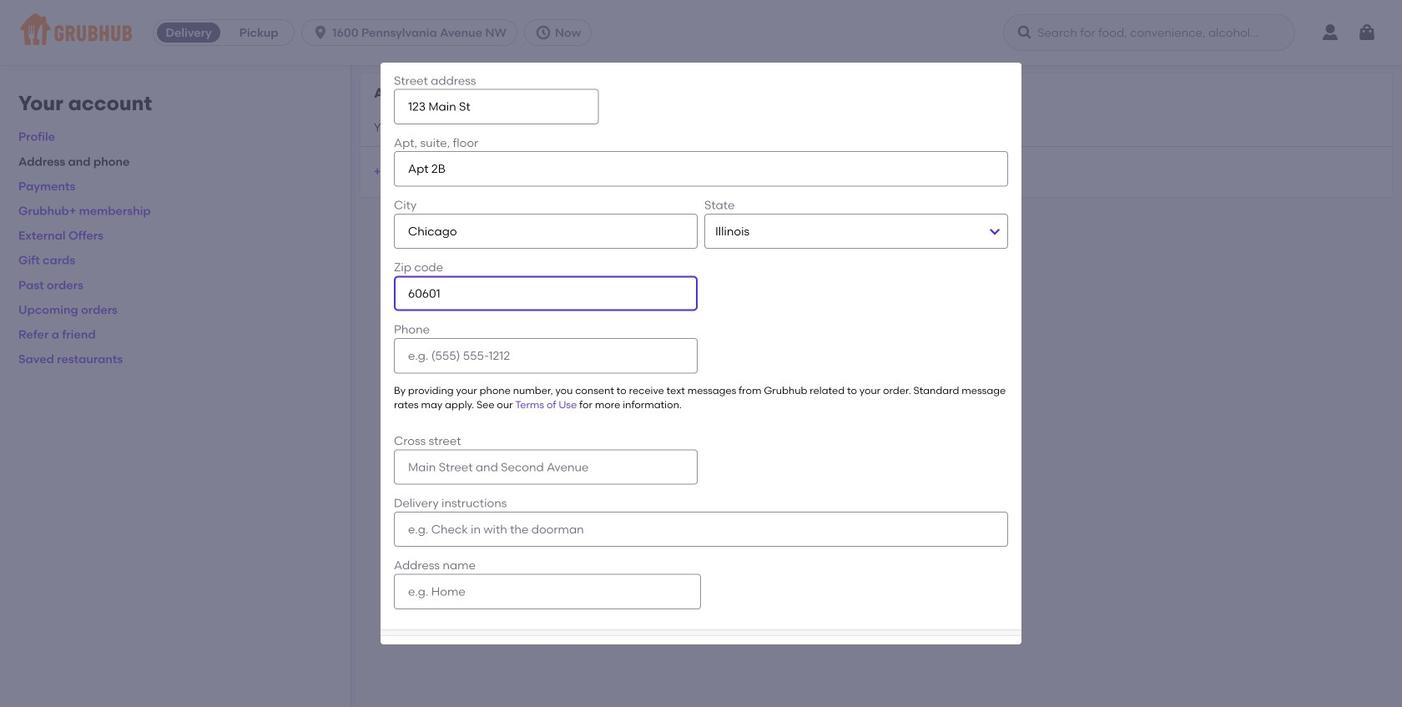 Task type: describe. For each thing, give the bounding box(es) containing it.
2 svg image from the left
[[535, 24, 552, 41]]

e.g. Home text field
[[394, 574, 701, 609]]

e.g. New York text field
[[394, 214, 698, 249]]

e.g. (555) 555-1212 telephone field
[[394, 338, 698, 373]]

e.g. 555 Main St text field
[[394, 89, 599, 124]]



Task type: locate. For each thing, give the bounding box(es) containing it.
1 horizontal spatial svg image
[[1358, 23, 1378, 43]]

svg image
[[312, 24, 329, 41], [535, 24, 552, 41]]

e.g. 15F text field
[[394, 151, 1009, 187]]

1 horizontal spatial svg image
[[535, 24, 552, 41]]

e.g. Check in with the doorman text field
[[394, 512, 1009, 547]]

0 horizontal spatial svg image
[[312, 24, 329, 41]]

main navigation navigation
[[0, 0, 1403, 65]]

svg image
[[1358, 23, 1378, 43], [1017, 24, 1034, 41]]

e.g. 10018 telephone field
[[394, 276, 698, 311]]

1 svg image from the left
[[312, 24, 329, 41]]

0 horizontal spatial svg image
[[1017, 24, 1034, 41]]

Main Street and Second Avenue text field
[[394, 449, 698, 485]]



Task type: vqa. For each thing, say whether or not it's contained in the screenshot.
the rightmost svg icon
yes



